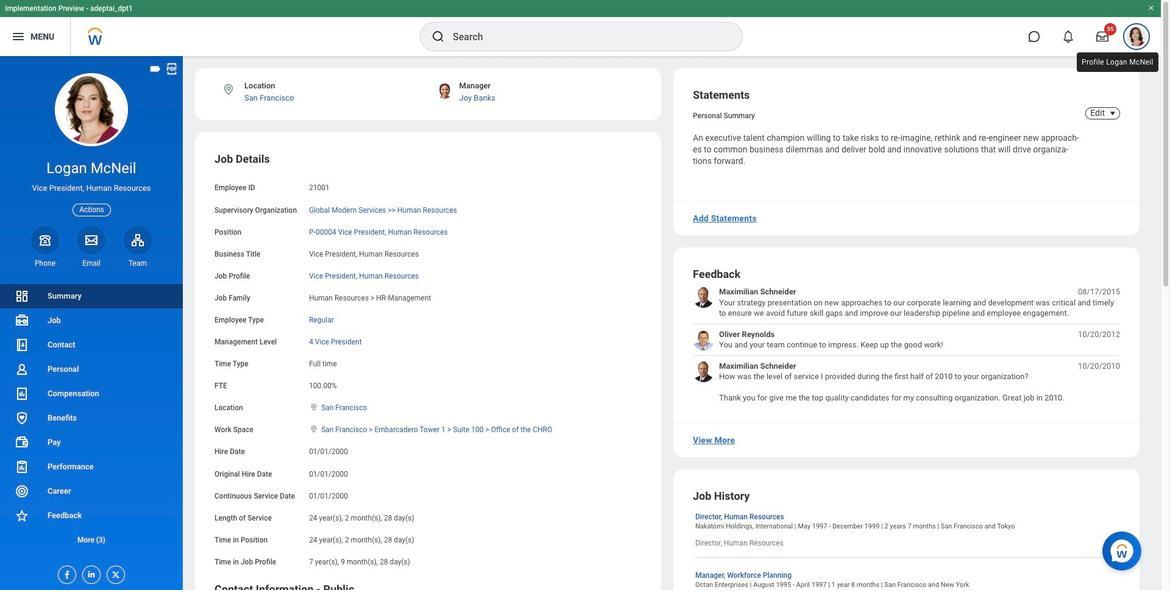 Task type: vqa. For each thing, say whether or not it's contained in the screenshot.
first chevron down image from left
no



Task type: locate. For each thing, give the bounding box(es) containing it.
Search Workday  search field
[[453, 23, 718, 50]]

1 employee's photo (maximilian schneider) image from the top
[[693, 287, 715, 308]]

contact image
[[15, 338, 29, 352]]

phone image
[[37, 233, 54, 247]]

employee's photo (maximilian schneider) image up employee's photo (oliver reynolds)
[[693, 287, 715, 308]]

view team image
[[130, 233, 145, 247]]

banner
[[0, 0, 1162, 56]]

employee's photo (maximilian schneider) image
[[693, 287, 715, 308], [693, 361, 715, 382]]

group
[[215, 152, 642, 568]]

2 vertical spatial location image
[[309, 425, 319, 434]]

list
[[0, 284, 183, 552], [693, 287, 1121, 403]]

pay image
[[15, 435, 29, 450]]

0 vertical spatial employee's photo (maximilian schneider) image
[[693, 287, 715, 308]]

performance image
[[15, 460, 29, 474]]

location image
[[222, 83, 235, 96], [309, 403, 319, 412], [309, 425, 319, 434]]

navigation pane region
[[0, 56, 183, 590]]

career image
[[15, 484, 29, 499]]

1 vertical spatial employee's photo (maximilian schneider) image
[[693, 361, 715, 382]]

benefits image
[[15, 411, 29, 426]]

view printable version (pdf) image
[[165, 62, 179, 76]]

phone logan mcneil element
[[31, 258, 59, 268]]

tooltip
[[1075, 50, 1161, 74]]

inbox large image
[[1097, 30, 1109, 43]]

personal summary element
[[693, 109, 755, 120]]

caret down image
[[1106, 109, 1121, 118]]

notifications large image
[[1063, 30, 1075, 43]]

employee's photo (maximilian schneider) image down employee's photo (oliver reynolds)
[[693, 361, 715, 382]]



Task type: describe. For each thing, give the bounding box(es) containing it.
justify image
[[11, 29, 26, 44]]

profile logan mcneil image
[[1127, 27, 1147, 49]]

facebook image
[[59, 566, 72, 580]]

x image
[[107, 566, 121, 580]]

summary image
[[15, 289, 29, 304]]

2 employee's photo (maximilian schneider) image from the top
[[693, 361, 715, 382]]

mail image
[[84, 233, 99, 247]]

email logan mcneil element
[[77, 258, 105, 268]]

linkedin image
[[83, 566, 96, 579]]

tag image
[[149, 62, 162, 76]]

close environment banner image
[[1148, 4, 1155, 12]]

team logan mcneil element
[[124, 258, 152, 268]]

0 horizontal spatial list
[[0, 284, 183, 552]]

full time element
[[309, 357, 337, 368]]

0 vertical spatial location image
[[222, 83, 235, 96]]

1 horizontal spatial list
[[693, 287, 1121, 403]]

compensation image
[[15, 387, 29, 401]]

feedback image
[[15, 509, 29, 523]]

job image
[[15, 313, 29, 328]]

search image
[[431, 29, 446, 44]]

employee's photo (oliver reynolds) image
[[693, 329, 715, 350]]

personal image
[[15, 362, 29, 377]]

1 vertical spatial location image
[[309, 403, 319, 412]]



